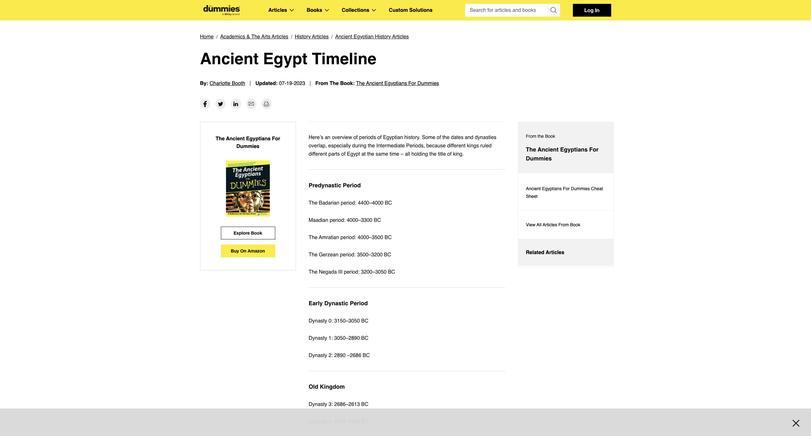 Task type: describe. For each thing, give the bounding box(es) containing it.
kingdom
[[320, 383, 345, 390]]

updated: 07-19-2023
[[256, 81, 305, 86]]

2:
[[329, 353, 333, 359]]

0 vertical spatial egyptian
[[354, 34, 374, 40]]

periods,
[[406, 143, 425, 149]]

charlotte
[[210, 81, 230, 86]]

egyptians inside tab
[[560, 146, 588, 153]]

of right title
[[448, 151, 452, 157]]

from the book
[[526, 134, 555, 139]]

king.
[[453, 151, 464, 157]]

log in
[[585, 7, 600, 13]]

2 history from the left
[[375, 34, 391, 40]]

predynastic period
[[309, 182, 361, 189]]

the gerzean period: 3500–3200 bc
[[309, 252, 391, 258]]

bc right 3150–3050
[[361, 318, 369, 324]]

the inside tab
[[538, 134, 544, 139]]

academics & the arts articles
[[220, 34, 288, 40]]

dynastic
[[324, 300, 348, 307]]

badarian
[[319, 200, 340, 206]]

1 history from the left
[[295, 34, 311, 40]]

buy on amazon link
[[221, 245, 275, 257]]

gerzean
[[319, 252, 339, 258]]

bc right 3500–3200
[[384, 252, 391, 258]]

dynasty for dynasty 1: 3050–2890 bc
[[309, 336, 327, 341]]

2 vertical spatial from
[[559, 222, 569, 227]]

egyptians inside ancient egyptians for dummies cheat sheet
[[542, 186, 562, 191]]

predynastic
[[309, 182, 341, 189]]

cheat
[[591, 186, 603, 191]]

dynasty for dynasty 3: 2686–2613 bc
[[309, 402, 327, 407]]

0:
[[329, 318, 333, 324]]

2613–2500
[[334, 419, 360, 425]]

bc right 4000–3300
[[374, 217, 381, 223]]

period: for gerzean
[[340, 252, 356, 258]]

19-
[[287, 81, 294, 86]]

history articles
[[295, 34, 329, 40]]

the inside tab
[[526, 146, 536, 153]]

articles inside button
[[546, 250, 565, 256]]

the ancient egyptians for dummies inside tab
[[526, 146, 599, 162]]

articles down books
[[312, 34, 329, 40]]

ancient egyptian history articles
[[335, 34, 409, 40]]

dynasties
[[475, 135, 497, 140]]

bc right 2686–2613
[[361, 402, 369, 407]]

egypt inside here's an overview of periods of egyptian history. some of the dates and dynasties overlap, especially during the intermediate periods, because different kings ruled different parts of egypt at the same time – all holding the title of king.
[[347, 151, 360, 157]]

0 horizontal spatial egypt
[[263, 49, 308, 68]]

period: right iii
[[344, 269, 360, 275]]

open collections list image
[[372, 9, 376, 12]]

periods
[[359, 135, 376, 140]]

ancient inside the ancient egyptians for dummies tab
[[538, 146, 559, 153]]

at
[[362, 151, 366, 157]]

3150–3050
[[334, 318, 360, 324]]

dynasty 4: 2613–2500 bc
[[309, 419, 369, 425]]

sheet
[[526, 194, 538, 199]]

custom solutions
[[389, 7, 433, 13]]

booth
[[232, 81, 245, 86]]

dummies inside tab
[[526, 155, 552, 162]]

ancient egyptians for dummies cheat sheet link
[[518, 175, 614, 211]]

arts
[[262, 34, 271, 40]]

log
[[585, 7, 594, 13]]

the badarian period: 4400–4000 bc
[[309, 200, 392, 206]]

1:
[[329, 336, 333, 341]]

of up during
[[354, 135, 358, 140]]

holding
[[412, 151, 428, 157]]

bc right 4400–4000
[[385, 200, 392, 206]]

custom solutions link
[[389, 6, 433, 14]]

4000–3500
[[358, 235, 383, 241]]

here's an overview of periods of egyptian history. some of the dates and dynasties overlap, especially during the intermediate periods, because different kings ruled different parts of egypt at the same time – all holding the title of king.
[[309, 135, 497, 157]]

overlap,
[[309, 143, 327, 149]]

amazon
[[248, 248, 265, 254]]

for inside ancient egyptians for dummies cheat sheet
[[563, 186, 570, 191]]

history.
[[405, 135, 421, 140]]

0 horizontal spatial the ancient egyptians for dummies
[[216, 136, 280, 149]]

related articles button
[[518, 239, 614, 266]]

the negada iii period: 3200–3050 bc
[[309, 269, 395, 275]]

explore
[[234, 230, 250, 236]]

early dynastic period
[[309, 300, 368, 307]]

of right periods
[[378, 135, 382, 140]]

ancient inside ancient egyptian history articles link
[[335, 34, 352, 40]]

maadian
[[309, 217, 328, 223]]

an
[[325, 135, 331, 140]]

articles left open article categories icon
[[269, 7, 287, 13]]

open book categories image
[[325, 9, 329, 12]]

–
[[401, 151, 404, 157]]

dynasty 0: 3150–3050 bc
[[309, 318, 369, 324]]

articles right all
[[543, 222, 557, 227]]

log in link
[[573, 4, 611, 17]]

4000–3300
[[347, 217, 373, 223]]

1 horizontal spatial different
[[447, 143, 466, 149]]

of down especially
[[341, 151, 346, 157]]

academics
[[220, 34, 245, 40]]

articles right arts
[[272, 34, 288, 40]]

the ancient egyptians for dummies tab list
[[518, 122, 614, 268]]

view all articles from book
[[526, 222, 581, 227]]

academics & the arts articles link
[[220, 33, 288, 41]]

some
[[422, 135, 435, 140]]

view
[[526, 222, 536, 227]]

2023
[[294, 81, 305, 86]]

related
[[526, 250, 545, 256]]

home
[[200, 34, 214, 40]]

3050–2890
[[334, 336, 360, 341]]



Task type: locate. For each thing, give the bounding box(es) containing it.
charlotte booth link
[[210, 81, 245, 86]]

custom
[[389, 7, 408, 13]]

dynasty for dynasty 4: 2613–2500 bc
[[309, 419, 327, 425]]

ancient egyptians for dummies cheat sheet
[[526, 186, 603, 199]]

egyptian down collections
[[354, 34, 374, 40]]

0 horizontal spatial different
[[309, 151, 327, 157]]

by: charlotte booth
[[200, 81, 245, 86]]

because
[[427, 143, 446, 149]]

and
[[465, 135, 474, 140]]

negada
[[319, 269, 337, 275]]

1 vertical spatial from
[[526, 134, 537, 139]]

1 horizontal spatial the ancient egyptians for dummies
[[526, 146, 599, 162]]

1 vertical spatial different
[[309, 151, 327, 157]]

period: down "the amratian period: 4000–3500 bc"
[[340, 252, 356, 258]]

egypt up 07-
[[263, 49, 308, 68]]

egypt
[[263, 49, 308, 68], [347, 151, 360, 157]]

3500–3200
[[357, 252, 383, 258]]

related articles
[[526, 250, 565, 256]]

old kingdom
[[309, 383, 345, 390]]

0 horizontal spatial from
[[316, 81, 328, 86]]

especially
[[328, 143, 351, 149]]

history
[[295, 34, 311, 40], [375, 34, 391, 40]]

dynasty for dynasty 2: 2890 –2686 bc
[[309, 353, 327, 359]]

egyptian
[[354, 34, 374, 40], [383, 135, 403, 140]]

different down dates
[[447, 143, 466, 149]]

buy on amazon
[[231, 248, 265, 254]]

book
[[545, 134, 555, 139], [570, 222, 581, 227], [251, 230, 262, 236]]

dynasty left 1:
[[309, 336, 327, 341]]

&
[[247, 34, 250, 40]]

bc right 4000–3500
[[385, 235, 392, 241]]

bc right 3200–3050
[[388, 269, 395, 275]]

2 dynasty from the top
[[309, 336, 327, 341]]

from the book: the ancient egyptians for dummies
[[316, 81, 439, 86]]

all
[[405, 151, 410, 157]]

Search for articles and books text field
[[465, 4, 548, 17]]

dates
[[451, 135, 464, 140]]

1 horizontal spatial book
[[545, 134, 555, 139]]

ancient egypt timeline
[[200, 49, 377, 68]]

dynasty left 0:
[[309, 318, 327, 324]]

explore book link
[[221, 227, 275, 240]]

period up 3150–3050
[[350, 300, 368, 307]]

logo image
[[200, 5, 243, 16]]

4:
[[329, 419, 333, 425]]

during
[[352, 143, 367, 149]]

0 vertical spatial book
[[545, 134, 555, 139]]

dynasty
[[309, 318, 327, 324], [309, 336, 327, 341], [309, 353, 327, 359], [309, 402, 327, 407], [309, 419, 327, 425]]

1 vertical spatial period
[[350, 300, 368, 307]]

egyptian up intermediate
[[383, 135, 403, 140]]

2 horizontal spatial from
[[559, 222, 569, 227]]

from for from the book
[[526, 134, 537, 139]]

from for from the book: the ancient egyptians for dummies
[[316, 81, 328, 86]]

dummies inside ancient egyptians for dummies cheat sheet
[[571, 186, 590, 191]]

1 dynasty from the top
[[309, 318, 327, 324]]

maadian period: 4000–3300 bc
[[309, 217, 381, 223]]

iii
[[338, 269, 343, 275]]

3200–3050
[[361, 269, 387, 275]]

period: for badarian
[[341, 200, 357, 206]]

bc right 3050–2890 on the left bottom
[[361, 336, 369, 341]]

ancient inside ancient egyptians for dummies cheat sheet
[[526, 186, 541, 191]]

4400–4000
[[358, 200, 384, 206]]

period: right 'maadian'
[[330, 217, 346, 223]]

articles
[[269, 7, 287, 13], [272, 34, 288, 40], [312, 34, 329, 40], [392, 34, 409, 40], [543, 222, 557, 227], [546, 250, 565, 256]]

bc right 2613–2500
[[361, 419, 369, 425]]

from inside the ancient egyptians for dummies tab
[[526, 134, 537, 139]]

different down overlap,
[[309, 151, 327, 157]]

the ancient egyptians for dummies tab
[[518, 122, 614, 173]]

1 horizontal spatial egyptian
[[383, 135, 403, 140]]

timeline
[[312, 49, 377, 68]]

1 vertical spatial book
[[570, 222, 581, 227]]

egypt left at
[[347, 151, 360, 157]]

by:
[[200, 81, 208, 86]]

explore book
[[234, 230, 262, 236]]

1 horizontal spatial egypt
[[347, 151, 360, 157]]

period: up "maadian period: 4000–3300 bc"
[[341, 200, 357, 206]]

dynasty left 4:
[[309, 419, 327, 425]]

0 vertical spatial period
[[343, 182, 361, 189]]

from
[[316, 81, 328, 86], [526, 134, 537, 139], [559, 222, 569, 227]]

3:
[[329, 402, 333, 407]]

different
[[447, 143, 466, 149], [309, 151, 327, 157]]

all
[[537, 222, 542, 227]]

dynasty 1: 3050–2890 bc
[[309, 336, 369, 341]]

4 dynasty from the top
[[309, 402, 327, 407]]

bc right –2686
[[363, 353, 370, 359]]

5 dynasty from the top
[[309, 419, 327, 425]]

old
[[309, 383, 318, 390]]

cookie consent banner dialog
[[0, 413, 811, 436]]

history articles link
[[295, 33, 329, 41]]

3 dynasty from the top
[[309, 353, 327, 359]]

parts
[[329, 151, 340, 157]]

ancient egyptian history articles link
[[335, 33, 409, 41]]

1 vertical spatial egyptian
[[383, 135, 403, 140]]

dynasty left 3:
[[309, 402, 327, 407]]

time
[[390, 151, 399, 157]]

0 horizontal spatial egyptian
[[354, 34, 374, 40]]

dynasty 2: 2890 –2686 bc
[[309, 353, 370, 359]]

articles down custom
[[392, 34, 409, 40]]

dynasty left 2:
[[309, 353, 327, 359]]

egyptians
[[385, 81, 407, 86], [246, 136, 271, 142], [560, 146, 588, 153], [542, 186, 562, 191]]

group
[[465, 4, 560, 17]]

book:
[[340, 81, 355, 86]]

period up the badarian period: 4400–4000 bc
[[343, 182, 361, 189]]

dummies
[[418, 81, 439, 86], [237, 144, 260, 149], [526, 155, 552, 162], [571, 186, 590, 191]]

overview
[[332, 135, 352, 140]]

0 vertical spatial egypt
[[263, 49, 308, 68]]

egyptian inside here's an overview of periods of egyptian history. some of the dates and dynasties overlap, especially during the intermediate periods, because different kings ruled different parts of egypt at the same time – all holding the title of king.
[[383, 135, 403, 140]]

title
[[438, 151, 446, 157]]

dynasty for dynasty 0: 3150–3050 bc
[[309, 318, 327, 324]]

0 vertical spatial from
[[316, 81, 328, 86]]

ruled
[[481, 143, 492, 149]]

period: for amratian
[[341, 235, 356, 241]]

articles right related
[[546, 250, 565, 256]]

book inside the ancient egyptians for dummies tab
[[545, 134, 555, 139]]

1 horizontal spatial history
[[375, 34, 391, 40]]

for
[[409, 81, 416, 86], [272, 136, 280, 142], [590, 146, 599, 153], [563, 186, 570, 191]]

solutions
[[409, 7, 433, 13]]

history down open collections list icon on the left of the page
[[375, 34, 391, 40]]

history up "ancient egypt timeline"
[[295, 34, 311, 40]]

buy
[[231, 248, 239, 254]]

related articles tab
[[518, 239, 614, 266]]

1 horizontal spatial from
[[526, 134, 537, 139]]

amratian
[[319, 235, 339, 241]]

of
[[354, 135, 358, 140], [378, 135, 382, 140], [437, 135, 441, 140], [341, 151, 346, 157], [448, 151, 452, 157]]

period:
[[341, 200, 357, 206], [330, 217, 346, 223], [341, 235, 356, 241], [340, 252, 356, 258], [344, 269, 360, 275]]

dynasty 3: 2686–2613 bc
[[309, 402, 369, 407]]

intermediate
[[377, 143, 405, 149]]

ancient
[[335, 34, 352, 40], [200, 49, 259, 68], [366, 81, 383, 86], [226, 136, 245, 142], [538, 146, 559, 153], [526, 186, 541, 191]]

period
[[343, 182, 361, 189], [350, 300, 368, 307]]

period: up the gerzean period: 3500–3200 bc
[[341, 235, 356, 241]]

1 vertical spatial egypt
[[347, 151, 360, 157]]

0 horizontal spatial book
[[251, 230, 262, 236]]

open article categories image
[[290, 9, 294, 12]]

2686–2613
[[334, 402, 360, 407]]

bc
[[385, 200, 392, 206], [374, 217, 381, 223], [385, 235, 392, 241], [384, 252, 391, 258], [388, 269, 395, 275], [361, 318, 369, 324], [361, 336, 369, 341], [363, 353, 370, 359], [361, 402, 369, 407], [361, 419, 369, 425]]

the ancient egyptians for dummies link
[[356, 81, 439, 86]]

same
[[376, 151, 388, 157]]

0 horizontal spatial history
[[295, 34, 311, 40]]

on
[[240, 248, 246, 254]]

0 vertical spatial different
[[447, 143, 466, 149]]

book image image
[[226, 161, 270, 217]]

books
[[307, 7, 322, 13]]

here's
[[309, 135, 323, 140]]

for inside tab
[[590, 146, 599, 153]]

2890
[[334, 353, 346, 359]]

of up because
[[437, 135, 441, 140]]

2 vertical spatial book
[[251, 230, 262, 236]]

2 horizontal spatial book
[[570, 222, 581, 227]]



Task type: vqa. For each thing, say whether or not it's contained in the screenshot.
Make Article / Updated 03-31-2022
no



